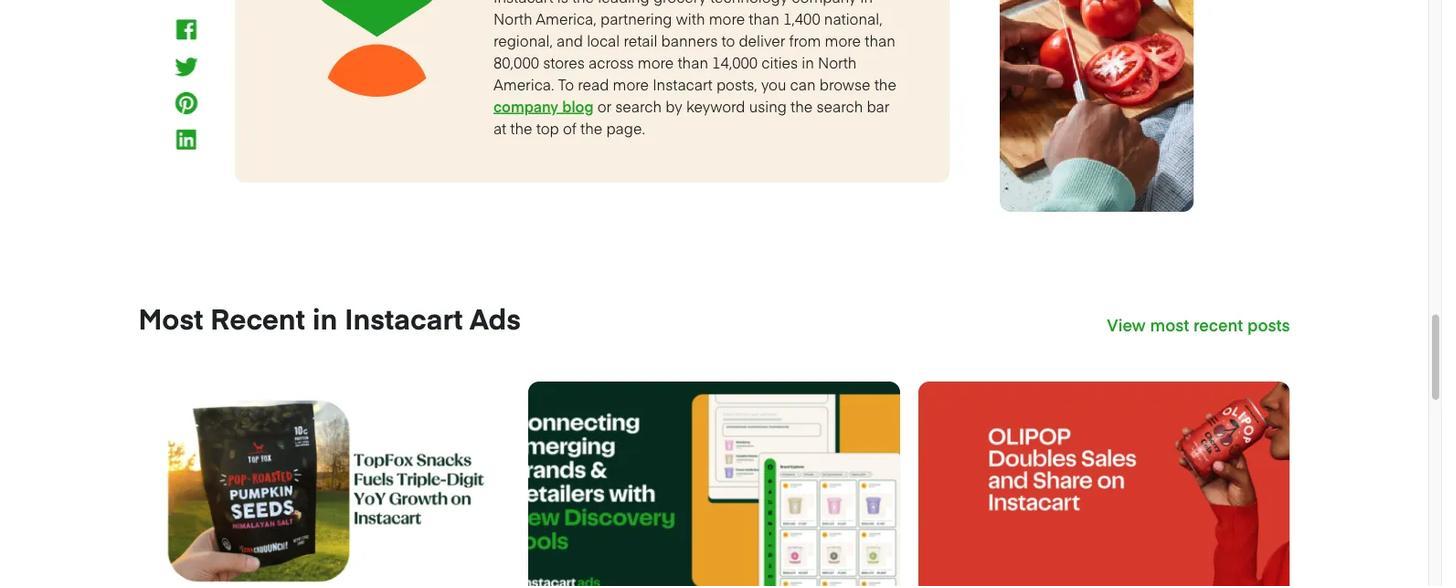 Task type: locate. For each thing, give the bounding box(es) containing it.
deliver
[[739, 30, 785, 50]]

the right of
[[580, 118, 603, 138]]

0 vertical spatial company
[[792, 0, 857, 6]]

1,400
[[783, 8, 821, 28]]

the
[[572, 0, 594, 6], [875, 74, 897, 94], [791, 96, 813, 116], [510, 118, 533, 138], [580, 118, 603, 138]]

2 vertical spatial instacart
[[345, 298, 463, 338]]

0 horizontal spatial than
[[678, 52, 708, 72]]

0 vertical spatial instacart
[[494, 0, 554, 6]]

2 horizontal spatial instacart
[[653, 74, 713, 94]]

page.
[[606, 118, 645, 138]]

recent
[[1194, 313, 1243, 336]]

2 horizontal spatial in
[[861, 0, 873, 6]]

instacart up regional,
[[494, 0, 554, 6]]

olipop doubles sales and share on instacart image
[[919, 382, 1290, 587]]

instacart
[[494, 0, 554, 6], [653, 74, 713, 94], [345, 298, 463, 338]]

1 horizontal spatial search
[[817, 96, 863, 116]]

company down 'america.'
[[494, 96, 559, 116]]

instacart left ads
[[345, 298, 463, 338]]

national,
[[824, 8, 883, 28]]

1 vertical spatial north
[[818, 52, 857, 72]]

search
[[615, 96, 662, 116], [817, 96, 863, 116]]

the up the bar
[[875, 74, 897, 94]]

0 horizontal spatial company
[[494, 96, 559, 116]]

or search by keyword using the search bar at the top of the page.
[[494, 96, 890, 138]]

local
[[587, 30, 620, 50]]

than
[[749, 8, 780, 28], [865, 30, 896, 50], [678, 52, 708, 72]]

more
[[709, 8, 745, 28], [825, 30, 861, 50], [638, 52, 674, 72], [613, 74, 649, 94]]

north
[[494, 8, 532, 28], [818, 52, 857, 72]]

0 horizontal spatial north
[[494, 8, 532, 28]]

2 vertical spatial than
[[678, 52, 708, 72]]

than down "banners"
[[678, 52, 708, 72]]

grocery
[[654, 0, 707, 6]]

cities
[[762, 52, 798, 72]]

more up the 'to'
[[709, 8, 745, 28]]

retail
[[624, 30, 658, 50]]

from
[[789, 30, 821, 50]]

of
[[563, 118, 577, 138]]

view
[[1107, 313, 1146, 336]]

0 horizontal spatial search
[[615, 96, 662, 116]]

can
[[790, 74, 816, 94]]

company
[[792, 0, 857, 6], [494, 96, 559, 116]]

0 vertical spatial in
[[861, 0, 873, 6]]

in down from
[[802, 52, 814, 72]]

1 horizontal spatial than
[[749, 8, 780, 28]]

north up regional,
[[494, 8, 532, 28]]

1 horizontal spatial in
[[802, 52, 814, 72]]

1 search from the left
[[615, 96, 662, 116]]

recent
[[211, 298, 305, 338]]

1 vertical spatial in
[[802, 52, 814, 72]]

1 horizontal spatial instacart
[[494, 0, 554, 6]]

than down technology on the top
[[749, 8, 780, 28]]

banners
[[661, 30, 718, 50]]

company up 1,400
[[792, 0, 857, 6]]

technology
[[710, 0, 788, 6]]

with
[[676, 8, 705, 28]]

search down browse
[[817, 96, 863, 116]]

in
[[861, 0, 873, 6], [802, 52, 814, 72], [313, 298, 338, 338]]

in right 'recent'
[[313, 298, 338, 338]]

in up national,
[[861, 0, 873, 6]]

search up page.
[[615, 96, 662, 116]]

top
[[536, 118, 559, 138]]

read
[[578, 74, 609, 94]]

stores
[[543, 52, 585, 72]]

than down national,
[[865, 30, 896, 50]]

1 horizontal spatial company
[[792, 0, 857, 6]]

2 horizontal spatial than
[[865, 30, 896, 50]]

more down across
[[613, 74, 649, 94]]

2 vertical spatial in
[[313, 298, 338, 338]]

instacart is the leading grocery technology company in north america, partnering with more than 1,400 national, regional, and local retail banners to deliver from more than 80,000 stores across more than 14,000 cities in north america. to read more instacart posts, you can browse the company blog
[[494, 0, 897, 116]]

you
[[761, 74, 787, 94]]

browse
[[820, 74, 871, 94]]

1 vertical spatial company
[[494, 96, 559, 116]]

instacart up by
[[653, 74, 713, 94]]

leading
[[598, 0, 650, 6]]

the right is
[[572, 0, 594, 6]]

north up browse
[[818, 52, 857, 72]]

1 vertical spatial instacart
[[653, 74, 713, 94]]



Task type: vqa. For each thing, say whether or not it's contained in the screenshot.
first 'Get' from right
no



Task type: describe. For each thing, give the bounding box(es) containing it.
get on more shelves with sell sheets image
[[529, 382, 900, 587]]

the down can
[[791, 96, 813, 116]]

0 horizontal spatial instacart
[[345, 298, 463, 338]]

most recent in instacart ads
[[138, 298, 521, 338]]

is
[[557, 0, 568, 6]]

and
[[557, 30, 583, 50]]

view most recent posts
[[1107, 313, 1290, 336]]

more down retail
[[638, 52, 674, 72]]

blog
[[562, 96, 594, 116]]

america.
[[494, 74, 554, 94]]

or
[[598, 96, 612, 116]]

partnering
[[601, 8, 672, 28]]

bar
[[867, 96, 890, 116]]

using
[[749, 96, 787, 116]]

0 vertical spatial north
[[494, 8, 532, 28]]

the right at
[[510, 118, 533, 138]]

topfox snacks fuels triple-digit yoy growth on instacart image
[[138, 382, 510, 587]]

instacart image
[[302, 0, 452, 97]]

most
[[1150, 313, 1190, 336]]

1 horizontal spatial north
[[818, 52, 857, 72]]

regional,
[[494, 30, 553, 50]]

0 vertical spatial than
[[749, 8, 780, 28]]

across
[[589, 52, 634, 72]]

ads
[[470, 298, 521, 338]]

view most recent posts link
[[1107, 313, 1290, 336]]

posts,
[[717, 74, 758, 94]]

2 search from the left
[[817, 96, 863, 116]]

keyword
[[686, 96, 745, 116]]

1 vertical spatial than
[[865, 30, 896, 50]]

by
[[666, 96, 683, 116]]

more down national,
[[825, 30, 861, 50]]

to
[[558, 74, 574, 94]]

0 horizontal spatial in
[[313, 298, 338, 338]]

at
[[494, 118, 507, 138]]

14,000
[[712, 52, 758, 72]]

company blog link
[[494, 96, 594, 116]]

80,000
[[494, 52, 539, 72]]

most
[[138, 298, 203, 338]]

to
[[722, 30, 735, 50]]

posts
[[1248, 313, 1290, 336]]

america,
[[536, 8, 597, 28]]



